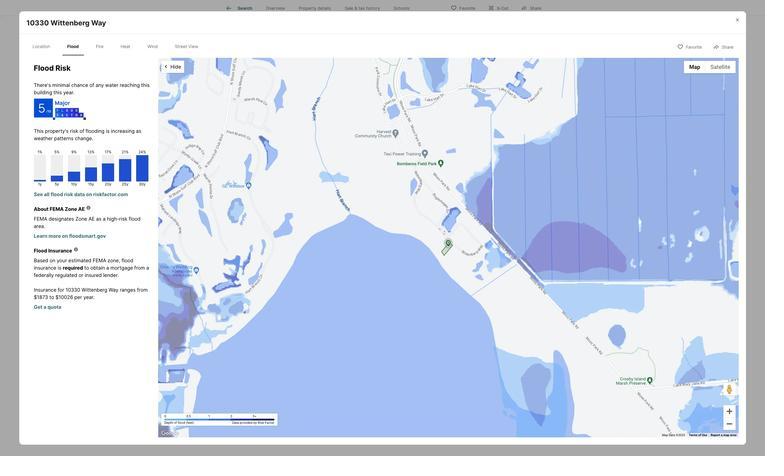 Task type: locate. For each thing, give the bounding box(es) containing it.
nancy
[[279, 242, 301, 250], [263, 261, 285, 269], [263, 277, 278, 284]]

nancy up nancy grabowski link
[[279, 242, 301, 250]]

checked:
[[235, 3, 256, 9]]

agent
[[257, 242, 277, 250]]

risk up minimal
[[56, 64, 71, 72]]

out
[[501, 5, 509, 11]]

terms of use link right map data ©2023
[[689, 433, 707, 437]]

heat tab
[[116, 39, 135, 54]]

ranges
[[120, 287, 136, 293]]

tab list inside 10330 wittenberg way 'dialog'
[[26, 38, 209, 55]]

tour left via
[[499, 71, 508, 76]]

terms inside 10330 wittenberg way 'dialog'
[[689, 433, 698, 437]]

video
[[516, 71, 526, 76]]

days
[[489, 114, 498, 118]]

terms of use inside 10330 wittenberg way 'dialog'
[[689, 433, 707, 437]]

1 vertical spatial question
[[308, 242, 338, 250]]

1 vertical spatial as
[[136, 128, 141, 134]]

terms of use link right the map data ©2023
[[392, 113, 410, 116]]

0 horizontal spatial tour
[[460, 71, 470, 76]]

depth of flood (feet)
[[164, 421, 194, 424]]

next
[[467, 96, 475, 100]]

tour for tour via video chat
[[499, 71, 508, 76]]

0 vertical spatial zone
[[65, 206, 77, 212]]

1 horizontal spatial year.
[[83, 294, 95, 300]]

0 horizontal spatial favorite
[[459, 5, 476, 11]]

nancy grabowski link
[[263, 261, 324, 269]]

0 vertical spatial map
[[426, 113, 432, 116]]

terms of use
[[392, 113, 410, 116], [689, 433, 707, 437]]

minute
[[261, 3, 277, 9]]

ae up fema designates zone ae as a high-risk flood area.
[[78, 206, 85, 212]]

nancy down orlando
[[263, 277, 278, 284]]

•
[[219, 11, 222, 17]]

5%
[[54, 150, 60, 154]]

1 horizontal spatial this
[[141, 82, 150, 88]]

fema up obtain
[[93, 257, 106, 263]]

0 horizontal spatial question
[[308, 242, 338, 250]]

report a map error inside 10330 wittenberg way 'dialog'
[[711, 433, 737, 437]]

1 horizontal spatial at
[[512, 96, 515, 100]]

ae
[[78, 206, 85, 212], [89, 216, 95, 222]]

tour for tour in person
[[460, 71, 470, 76]]

as down minute
[[271, 11, 276, 17]]

terms right map data ©2023
[[689, 433, 698, 437]]

flood for flood insurance
[[34, 248, 47, 254]]

0 vertical spatial ask
[[483, 128, 491, 133]]

get a quote
[[34, 304, 61, 310]]

favorite button inside 10330 wittenberg way 'dialog'
[[672, 40, 707, 53]]

1 vertical spatial share
[[722, 44, 734, 49]]

zone for designates
[[75, 216, 87, 222]]

1 vertical spatial favorite button
[[672, 40, 707, 53]]

0 horizontal spatial favorite button
[[446, 1, 481, 14]]

map button
[[684, 61, 706, 73]]

in inside nancy grabowski orlando redfin agent nancy grabowski typically replies in about
[[343, 277, 347, 284]]

10330
[[26, 19, 49, 27], [66, 287, 80, 293]]

thursday
[[462, 54, 479, 58]]

this right reaching
[[141, 82, 150, 88]]

flood right high-
[[129, 216, 141, 222]]

data provided by risk factor
[[232, 421, 275, 424]]

0 horizontal spatial ae
[[78, 206, 85, 212]]

0 vertical spatial fema
[[50, 206, 64, 212]]

Thursday button
[[460, 34, 484, 61]]

13%
[[88, 150, 95, 154]]

1 horizontal spatial terms
[[689, 433, 698, 437]]

2 vertical spatial flood
[[34, 248, 47, 254]]

ad region
[[219, 417, 441, 445]]

flood down 10330 wittenberg way at the top left of page
[[67, 44, 79, 49]]

commute
[[280, 128, 302, 134]]

insurance
[[48, 248, 72, 254], [34, 287, 56, 293]]

(nov
[[289, 3, 300, 9]]

1 horizontal spatial map
[[723, 433, 730, 437]]

1 vertical spatial data
[[74, 191, 85, 197]]

(feet)
[[186, 421, 194, 424]]

2 horizontal spatial fema
[[93, 257, 106, 263]]

by inside the redfin checked: 1 minute ago (nov 1, 2023 at 2:16pm) • source: stellar mls as distributed by mls grid # o6029473
[[304, 11, 310, 17]]

0 horizontal spatial year.
[[63, 89, 74, 95]]

2 map region from the left
[[177, 0, 490, 134]]

your
[[219, 172, 234, 180]]

orlando redfin agentnancy grabowski image
[[219, 256, 252, 289]]

terms of use link for map data ©2023
[[392, 113, 410, 116]]

redfin inside nancy grabowski orlando redfin agent nancy grabowski typically replies in about
[[283, 270, 298, 276]]

1 horizontal spatial share button
[[708, 40, 739, 53]]

1 tour from the left
[[460, 71, 470, 76]]

1 vertical spatial terms of use link
[[689, 433, 707, 437]]

ask down 30
[[483, 128, 491, 133]]

0 vertical spatial ae
[[78, 206, 85, 212]]

zone up designates
[[65, 206, 77, 212]]

year. down minimal
[[63, 89, 74, 95]]

1 right 0.5
[[208, 414, 210, 418]]

0 horizontal spatial this
[[53, 89, 62, 95]]

in inside list box
[[470, 71, 474, 76]]

as left high-
[[96, 216, 101, 222]]

2 vertical spatial on
[[50, 257, 55, 263]]

terms of use right the map data ©2023
[[392, 113, 410, 116]]

mls down minute
[[259, 11, 269, 17]]

to
[[84, 265, 89, 271], [49, 294, 54, 300]]

as right increasing in the left of the page
[[136, 128, 141, 134]]

of left the any
[[90, 82, 94, 88]]

agents
[[482, 108, 494, 113]]

floodsmart.gov
[[69, 233, 106, 239]]

0 horizontal spatial terms
[[392, 113, 400, 116]]

of right depth
[[174, 421, 177, 424]]

0 horizontal spatial is
[[58, 265, 61, 271]]

x-
[[497, 5, 501, 11]]

saturday
[[516, 54, 532, 58]]

ask a question link
[[483, 128, 514, 133]]

wind tab
[[143, 39, 163, 54]]

fema up area.
[[34, 216, 47, 222]]

grabowski up agent
[[287, 261, 324, 269]]

zone inside fema designates zone ae as a high-risk flood area.
[[75, 216, 87, 222]]

ask up orlando redfin agentnancy grabowski image
[[219, 242, 232, 250]]

to inside to obtain a mortgage from a federally regulated or insured lender.
[[84, 265, 89, 271]]

way inside 10330 wittenberg way element
[[91, 19, 106, 27]]

estimated
[[68, 257, 91, 263]]

1 vertical spatial nancy
[[263, 261, 285, 269]]

2 vertical spatial as
[[96, 216, 101, 222]]

share for share button to the left
[[530, 5, 542, 11]]

fire
[[96, 44, 104, 49]]

1,
[[301, 3, 305, 9]]

to up insured
[[84, 265, 89, 271]]

way up fire
[[91, 19, 106, 27]]

google image inside 10330 wittenberg way 'dialog'
[[160, 429, 180, 437]]

0 vertical spatial error
[[433, 113, 440, 116]]

on right more
[[62, 233, 68, 239]]

0 horizontal spatial mls
[[259, 11, 269, 17]]

regulated
[[55, 272, 77, 278]]

on down 15y
[[86, 191, 92, 197]]

terms for map data ©2023
[[392, 113, 400, 116]]

1 horizontal spatial terms of use link
[[689, 433, 707, 437]]

is right flooding
[[106, 128, 110, 134]]

0 horizontal spatial terms of use link
[[392, 113, 410, 116]]

©2023
[[379, 113, 388, 116], [676, 433, 685, 437]]

0 horizontal spatial ©2023
[[379, 113, 388, 116]]

street view
[[175, 44, 198, 49]]

learn
[[34, 233, 47, 239]]

1 vertical spatial report
[[711, 433, 720, 437]]

at
[[319, 3, 324, 9], [512, 96, 515, 100]]

30
[[484, 114, 488, 118]]

menu bar inside 10330 wittenberg way 'dialog'
[[684, 61, 736, 73]]

question
[[496, 128, 514, 133], [308, 242, 338, 250]]

person
[[475, 71, 489, 76]]

is down your
[[58, 265, 61, 271]]

to inside insurance for 10330 wittenberg way ranges from $1873 to $10026 per year.
[[49, 294, 54, 300]]

1 map region from the left
[[139, 0, 765, 456]]

x-out button
[[483, 1, 514, 14]]

1 horizontal spatial error
[[730, 433, 737, 437]]

report inside 10330 wittenberg way 'dialog'
[[711, 433, 720, 437]]

year. right per
[[83, 294, 95, 300]]

ask for ask a question
[[483, 128, 491, 133]]

10330 up location
[[26, 19, 49, 27]]

21%
[[122, 150, 129, 154]]

is inside this property's risk of flooding is increasing as weather patterns change.
[[106, 128, 110, 134]]

property details
[[299, 6, 331, 11]]

this down minimal
[[53, 89, 62, 95]]

redfin up • at the left top of page
[[219, 3, 233, 9]]

insurance up your
[[48, 248, 72, 254]]

insured
[[85, 272, 102, 278]]

from right mortgage
[[134, 265, 145, 271]]

0 vertical spatial flood
[[67, 44, 79, 49]]

1 horizontal spatial use
[[702, 433, 707, 437]]

1 horizontal spatial fema
[[50, 206, 64, 212]]

fire tab
[[91, 39, 108, 54]]

ae inside fema designates zone ae as a high-risk flood area.
[[89, 216, 95, 222]]

redfin down nancy grabowski link
[[283, 270, 298, 276]]

from
[[134, 265, 145, 271], [137, 287, 148, 293]]

1 horizontal spatial as
[[136, 128, 141, 134]]

1 vertical spatial way
[[109, 287, 118, 293]]

0 horizontal spatial ask
[[219, 242, 232, 250]]

use
[[405, 113, 410, 116], [702, 433, 707, 437]]

0 horizontal spatial report a map error
[[414, 113, 440, 116]]

at inside schedule tour next available: tomorrow at 9:00 am
[[512, 96, 515, 100]]

from right ranges
[[137, 287, 148, 293]]

report a map error link for map data ©2023
[[711, 433, 737, 437]]

0 horizontal spatial tab list
[[26, 38, 209, 55]]

favorite for share
[[686, 44, 702, 49]]

1 horizontal spatial question
[[496, 128, 514, 133]]

risk down 10y
[[64, 191, 73, 197]]

1 mls from the left
[[259, 11, 269, 17]]

1 horizontal spatial terms of use
[[689, 433, 707, 437]]

1 vertical spatial by
[[253, 421, 257, 424]]

see
[[256, 206, 263, 211]]

tab list for x-out
[[219, 0, 422, 16]]

0 vertical spatial terms of use link
[[392, 113, 410, 116]]

2 vertical spatial in
[[343, 277, 347, 284]]

you
[[239, 206, 246, 211]]

2 mls from the left
[[311, 11, 322, 17]]

tab list containing location
[[26, 38, 209, 55]]

Friday button
[[487, 35, 511, 60]]

9:00
[[516, 96, 524, 100]]

list box
[[456, 67, 542, 81]]

1 vertical spatial tab list
[[26, 38, 209, 55]]

ask
[[483, 128, 491, 133], [219, 242, 232, 250]]

1 horizontal spatial mls
[[311, 11, 322, 17]]

flood up there's
[[34, 64, 54, 72]]

flood for flood
[[67, 44, 79, 49]]

1 vertical spatial 10330
[[66, 287, 80, 293]]

map for map data ©2023
[[365, 113, 371, 116]]

0 horizontal spatial in
[[343, 277, 347, 284]]

0 vertical spatial nancy
[[279, 242, 301, 250]]

search link
[[225, 5, 252, 12]]

flood up mortgage
[[122, 257, 133, 263]]

high-
[[107, 216, 119, 222]]

google image
[[220, 109, 240, 117], [160, 429, 180, 437]]

0 horizontal spatial map
[[426, 113, 432, 116]]

chat
[[527, 71, 536, 76]]

map inside 10330 wittenberg way 'dialog'
[[723, 433, 730, 437]]

wittenberg down insured
[[82, 287, 107, 293]]

question up nancy grabowski orlando redfin agent nancy grabowski typically replies in about
[[308, 242, 338, 250]]

1 horizontal spatial ask
[[483, 128, 491, 133]]

1
[[257, 3, 260, 9], [208, 414, 210, 418]]

report for map data ©2023
[[711, 433, 720, 437]]

flood inside based on your estimated fema zone, flood insurance is
[[122, 257, 133, 263]]

by inside 10330 wittenberg way 'dialog'
[[253, 421, 257, 424]]

tab list containing search
[[219, 0, 422, 16]]

flood tab
[[62, 39, 84, 54]]

map for map data ©2023
[[723, 433, 730, 437]]

wittenberg up the "flood" tab
[[51, 19, 90, 27]]

1 horizontal spatial way
[[109, 287, 118, 293]]

share inside 10330 wittenberg way 'dialog'
[[722, 44, 734, 49]]

1 vertical spatial google image
[[160, 429, 180, 437]]

1 vertical spatial error
[[730, 433, 737, 437]]

by down 1,
[[304, 11, 310, 17]]

1 vertical spatial risk
[[64, 191, 73, 197]]

1 horizontal spatial 1
[[257, 3, 260, 9]]

year.
[[63, 89, 74, 95], [83, 294, 95, 300]]

terms right the map data ©2023
[[392, 113, 400, 116]]

risk down riskfactor.com
[[119, 216, 127, 222]]

property's
[[45, 128, 69, 134]]

0 vertical spatial favorite
[[459, 5, 476, 11]]

1 vertical spatial from
[[137, 287, 148, 293]]

of right map data ©2023
[[699, 433, 701, 437]]

fema designates zone ae as a high-risk flood area.
[[34, 216, 141, 229]]

way left ranges
[[109, 287, 118, 293]]

menu bar
[[684, 61, 736, 73]]

0 horizontal spatial 1
[[208, 414, 210, 418]]

1 horizontal spatial on
[[62, 233, 68, 239]]

error inside 10330 wittenberg way 'dialog'
[[730, 433, 737, 437]]

1 vertical spatial use
[[702, 433, 707, 437]]

more
[[49, 233, 61, 239]]

lender.
[[103, 272, 119, 278]]

share button up satellite popup button
[[708, 40, 739, 53]]

to obtain a mortgage from a federally regulated or insured lender.
[[34, 265, 149, 278]]

add a commute button
[[265, 127, 302, 135]]

1 horizontal spatial data
[[669, 433, 675, 437]]

at up the grid
[[319, 3, 324, 9]]

street view tab
[[170, 39, 203, 54]]

1 horizontal spatial by
[[304, 11, 310, 17]]

terms of use right map data ©2023
[[689, 433, 707, 437]]

1 vertical spatial in
[[534, 108, 537, 113]]

risk
[[56, 64, 71, 72], [258, 421, 264, 424]]

report a map error link for map data ©2023
[[414, 113, 440, 116]]

0 vertical spatial share
[[530, 5, 542, 11]]

share button
[[516, 1, 547, 14], [708, 40, 739, 53]]

grid
[[323, 11, 333, 17]]

0 vertical spatial report a map error link
[[414, 113, 440, 116]]

use inside 10330 wittenberg way 'dialog'
[[702, 433, 707, 437]]

street
[[175, 44, 187, 49]]

0 vertical spatial way
[[91, 19, 106, 27]]

1 horizontal spatial tour
[[499, 71, 508, 76]]

0 vertical spatial tab list
[[219, 0, 422, 16]]

this
[[34, 128, 44, 134]]

insurance up $1873
[[34, 287, 56, 293]]

map region
[[139, 0, 765, 456], [177, 0, 490, 134]]

at left 9:00
[[512, 96, 515, 100]]

redfin inside the redfin checked: 1 minute ago (nov 1, 2023 at 2:16pm) • source: stellar mls as distributed by mls grid # o6029473
[[219, 3, 233, 9]]

learn more on floodsmart.gov link
[[34, 233, 106, 239]]

1 vertical spatial 1
[[208, 414, 210, 418]]

10330 inside insurance for 10330 wittenberg way ranges from $1873 to $10026 per year.
[[66, 287, 80, 293]]

share button right out in the right of the page
[[516, 1, 547, 14]]

1 vertical spatial on
[[62, 233, 68, 239]]

1 horizontal spatial risk
[[258, 421, 264, 424]]

2 tour from the left
[[499, 71, 508, 76]]

1 horizontal spatial report a map error link
[[711, 433, 737, 437]]

grabowski down nancy grabowski link
[[279, 277, 304, 284]]

sale & tax history tab
[[338, 1, 387, 16]]

of inside there's minimal chance of any water reaching this building this year.
[[90, 82, 94, 88]]

use for map data ©2023
[[702, 433, 707, 437]]

0 vertical spatial as
[[271, 11, 276, 17]]

fema inside based on your estimated fema zone, flood insurance is
[[93, 257, 106, 263]]

of up change.
[[80, 128, 84, 134]]

0 horizontal spatial risk
[[56, 64, 71, 72]]

change.
[[75, 135, 93, 141]]

fema up designates
[[50, 206, 64, 212]]

this
[[141, 82, 150, 88], [53, 89, 62, 95]]

add
[[265, 128, 275, 134]]

water
[[105, 82, 118, 88]]

nancy up orlando
[[263, 261, 285, 269]]

zone up the floodsmart.gov
[[75, 216, 87, 222]]

0 horizontal spatial share
[[530, 5, 542, 11]]

flood up based
[[34, 248, 47, 254]]

map inside popup button
[[689, 64, 700, 70]]

0 horizontal spatial use
[[405, 113, 410, 116]]

question down in the last 30 days
[[496, 128, 514, 133]]

ae up the floodsmart.gov
[[89, 216, 95, 222]]

menu bar containing map
[[684, 61, 736, 73]]

to up quote in the left of the page
[[49, 294, 54, 300]]

tab list
[[219, 0, 422, 16], [26, 38, 209, 55]]

0 vertical spatial report a map error
[[414, 113, 440, 116]]

as inside fema designates zone ae as a high-risk flood area.
[[96, 216, 101, 222]]

10330 up per
[[66, 287, 80, 293]]

about fema zone ae
[[34, 206, 85, 212]]

favorite button
[[446, 1, 481, 14], [672, 40, 707, 53]]

©2023 inside 10330 wittenberg way 'dialog'
[[676, 433, 685, 437]]

0 horizontal spatial report
[[414, 113, 423, 116]]

1 vertical spatial map
[[365, 113, 371, 116]]

at inside the redfin checked: 1 minute ago (nov 1, 2023 at 2:16pm) • source: stellar mls as distributed by mls grid # o6029473
[[319, 3, 324, 9]]

1 vertical spatial ©2023
[[676, 433, 685, 437]]

data
[[232, 421, 239, 424], [669, 433, 675, 437]]

1 vertical spatial report a map error link
[[711, 433, 737, 437]]

0 vertical spatial by
[[304, 11, 310, 17]]

0 horizontal spatial fema
[[34, 216, 47, 222]]

on
[[86, 191, 92, 197], [62, 233, 68, 239], [50, 257, 55, 263]]

hide
[[170, 64, 181, 70]]

ae for designates
[[89, 216, 95, 222]]

tour left person
[[460, 71, 470, 76]]

20y
[[105, 182, 111, 186]]

on left your
[[50, 257, 55, 263]]

terms of use link for map data ©2023
[[689, 433, 707, 437]]

1%
[[38, 150, 42, 154]]

1 vertical spatial terms of use
[[689, 433, 707, 437]]

flood for flood risk
[[34, 64, 54, 72]]

flood inside tab
[[67, 44, 79, 49]]

schools tab
[[387, 1, 417, 16]]

1 vertical spatial at
[[512, 96, 515, 100]]

0 vertical spatial year.
[[63, 89, 74, 95]]

risk left "factor"
[[258, 421, 264, 424]]

1 left minute
[[257, 3, 260, 9]]

0 horizontal spatial 10330
[[26, 19, 49, 27]]

by down 3+
[[253, 421, 257, 424]]

of
[[90, 82, 94, 88], [401, 113, 404, 116], [80, 128, 84, 134], [174, 421, 177, 424], [699, 433, 701, 437]]

risk up change.
[[70, 128, 78, 134]]

1 vertical spatial favorite
[[686, 44, 702, 49]]

mls down 2023 on the left top
[[311, 11, 322, 17]]

favorite inside 10330 wittenberg way 'dialog'
[[686, 44, 702, 49]]



Task type: vqa. For each thing, say whether or not it's contained in the screenshot.
working
no



Task type: describe. For each thing, give the bounding box(es) containing it.
Saturday button
[[514, 35, 538, 60]]

orlando
[[263, 270, 282, 276]]

overview tab
[[259, 1, 292, 16]]

redfin up the
[[470, 108, 481, 113]]

zone,
[[108, 257, 120, 263]]

10330 wittenberg way dialog
[[19, 0, 765, 456]]

flood inside fema designates zone ae as a high-risk flood area.
[[129, 216, 141, 222]]

or
[[79, 272, 83, 278]]

$10026
[[56, 294, 73, 300]]

reaching
[[120, 82, 140, 88]]

error for map data ©2023
[[433, 113, 440, 116]]

0 horizontal spatial share button
[[516, 1, 547, 14]]

can
[[247, 206, 255, 211]]

a inside fema designates zone ae as a high-risk flood area.
[[103, 216, 106, 222]]

30y
[[139, 182, 146, 186]]

1 inside the redfin checked: 1 minute ago (nov 1, 2023 at 2:16pm) • source: stellar mls as distributed by mls grid # o6029473
[[257, 3, 260, 9]]

Add a comment... text field
[[224, 190, 401, 198]]

year. inside insurance for 10330 wittenberg way ranges from $1873 to $10026 per year.
[[83, 294, 95, 300]]

#
[[334, 11, 337, 17]]

property
[[299, 6, 316, 11]]

chance
[[71, 82, 88, 88]]

on inside based on your estimated fema zone, flood insurance is
[[50, 257, 55, 263]]

about
[[34, 206, 49, 212]]

3+
[[253, 414, 256, 418]]

terms of use for map data ©2023
[[392, 113, 410, 116]]

report for map data ©2023
[[414, 113, 423, 116]]

favorite button for share
[[672, 40, 707, 53]]

redfin left agent
[[233, 242, 256, 250]]

minimal
[[52, 82, 70, 88]]

save button
[[410, 186, 441, 201]]

$1873
[[34, 294, 48, 300]]

—
[[244, 128, 249, 134]]

this.
[[264, 206, 273, 211]]

federally
[[34, 272, 54, 278]]

tour in person
[[460, 71, 489, 76]]

map data ©2023
[[365, 113, 388, 116]]

10330 inside 10330 wittenberg way element
[[26, 19, 49, 27]]

advertisement
[[219, 412, 244, 417]]

terms of use for map data ©2023
[[689, 433, 707, 437]]

10y
[[71, 182, 77, 186]]

0 vertical spatial google image
[[220, 109, 240, 117]]

10330 wittenberg way
[[26, 19, 106, 27]]

©2023 for map data ©2023
[[379, 113, 388, 116]]

2 vertical spatial nancy
[[263, 277, 278, 284]]

tomorrow
[[493, 96, 511, 100]]

report a map error for map data ©2023
[[414, 113, 440, 116]]

increasing
[[111, 128, 135, 134]]

ask redfin agent nancy a question
[[219, 242, 338, 250]]

view
[[188, 44, 198, 49]]

1 inside 'dialog'
[[208, 414, 210, 418]]

factor
[[265, 421, 275, 424]]

year. inside there's minimal chance of any water reaching this building this year.
[[63, 89, 74, 95]]

error for map data ©2023
[[730, 433, 737, 437]]

share for share button to the right
[[722, 44, 734, 49]]

details
[[318, 6, 331, 11]]

map for map
[[689, 64, 700, 70]]

is inside based on your estimated fema zone, flood insurance is
[[58, 265, 61, 271]]

there's minimal chance of any water reaching this building this year.
[[34, 82, 150, 95]]

fema inside fema designates zone ae as a high-risk flood area.
[[34, 216, 47, 222]]

ask for ask redfin agent nancy a question
[[219, 242, 232, 250]]

favorite button for x-out
[[446, 1, 481, 14]]

flood risk
[[34, 64, 71, 72]]

1y
[[38, 182, 42, 186]]

tour
[[506, 89, 515, 95]]

location tab
[[28, 39, 55, 54]]

zone for fema
[[65, 206, 77, 212]]

overview
[[266, 6, 285, 11]]

list box containing tour in person
[[456, 67, 542, 81]]

risk factor link
[[258, 421, 275, 424]]

2:16pm)
[[325, 3, 344, 9]]

heat
[[121, 44, 130, 49]]

insurance for 10330 wittenberg way ranges from $1873 to $10026 per year.
[[34, 287, 148, 300]]

comments
[[236, 172, 273, 180]]

am
[[525, 96, 530, 100]]

this property's risk of flooding is increasing as weather patterns change.
[[34, 128, 141, 141]]

riskfactor.com
[[93, 191, 128, 197]]

0 vertical spatial wittenberg
[[51, 19, 90, 27]]

wittenberg inside insurance for 10330 wittenberg way ranges from $1873 to $10026 per year.
[[82, 287, 107, 293]]

get a quote link
[[34, 304, 61, 310]]

redfin checked: 1 minute ago (nov 1, 2023 at 2:16pm) • source: stellar mls as distributed by mls grid # o6029473
[[219, 3, 362, 17]]

0 vertical spatial grabowski
[[287, 261, 324, 269]]

redfin agents led 34
[[470, 108, 506, 113]]

from inside to obtain a mortgage from a federally regulated or insured lender.
[[134, 265, 145, 271]]

as inside the redfin checked: 1 minute ago (nov 1, 2023 at 2:16pm) • source: stellar mls as distributed by mls grid # o6029473
[[271, 11, 276, 17]]

ask a question
[[483, 128, 514, 133]]

1 horizontal spatial data
[[372, 113, 378, 116]]

flooding
[[86, 128, 104, 134]]

based
[[34, 257, 48, 263]]

see
[[34, 191, 43, 197]]

0 horizontal spatial data
[[232, 421, 239, 424]]

sale
[[345, 6, 353, 11]]

1 vertical spatial risk
[[258, 421, 264, 424]]

1 vertical spatial grabowski
[[279, 277, 304, 284]]

15y
[[88, 182, 94, 186]]

risk inside fema designates zone ae as a high-risk flood area.
[[119, 216, 127, 222]]

required
[[63, 265, 83, 271]]

flood left '(feet)'
[[178, 421, 185, 424]]

patterns
[[54, 135, 73, 141]]

map for map data ©2023
[[426, 113, 432, 116]]

nancy grabowski orlando redfin agent nancy grabowski typically replies in about
[[263, 261, 361, 284]]

your
[[57, 257, 67, 263]]

way inside insurance for 10330 wittenberg way ranges from $1873 to $10026 per year.
[[109, 287, 118, 293]]

only
[[228, 206, 238, 211]]

©2023 for map data ©2023
[[676, 433, 685, 437]]

2023
[[306, 3, 318, 9]]

ae for fema
[[78, 206, 85, 212]]

map for map data ©2023
[[662, 433, 668, 437]]

there's
[[34, 82, 51, 88]]

last
[[477, 114, 483, 118]]

obtain
[[90, 265, 105, 271]]

use for map data ©2023
[[405, 113, 410, 116]]

9%
[[71, 150, 77, 154]]

save
[[420, 191, 431, 197]]

of inside this property's risk of flooding is increasing as weather patterns change.
[[80, 128, 84, 134]]

terms for map data ©2023
[[689, 433, 698, 437]]

24%
[[138, 150, 146, 154]]

see all flood risk data on riskfactor.com link
[[34, 191, 128, 197]]

as inside this property's risk of flooding is increasing as weather patterns change.
[[136, 128, 141, 134]]

property details tab
[[292, 1, 338, 16]]

25y
[[122, 182, 128, 186]]

any
[[96, 82, 104, 88]]

Write a message... text field
[[224, 300, 436, 322]]

area.
[[34, 223, 45, 229]]

from inside insurance for 10330 wittenberg way ranges from $1873 to $10026 per year.
[[137, 287, 148, 293]]

in inside in the last 30 days
[[534, 108, 537, 113]]

the
[[470, 114, 476, 118]]

agent
[[299, 270, 313, 276]]

flood right all
[[51, 191, 63, 197]]

data inside 10330 wittenberg way 'dialog'
[[74, 191, 85, 197]]

of right the map data ©2023
[[401, 113, 404, 116]]

0.5
[[186, 414, 191, 418]]

wind
[[147, 44, 158, 49]]

0 vertical spatial insurance
[[48, 248, 72, 254]]

insurance inside insurance for 10330 wittenberg way ranges from $1873 to $10026 per year.
[[34, 287, 56, 293]]

tax
[[359, 6, 365, 11]]

risk inside this property's risk of flooding is increasing as weather patterns change.
[[70, 128, 78, 134]]

map data ©2023
[[662, 433, 685, 437]]

available:
[[476, 96, 492, 100]]

report a map error for map data ©2023
[[711, 433, 737, 437]]

via
[[509, 71, 515, 76]]

for
[[58, 287, 64, 293]]

tab list for share
[[26, 38, 209, 55]]

favorite for x-out
[[459, 5, 476, 11]]

1 vertical spatial data
[[669, 433, 675, 437]]

10330 wittenberg way element
[[26, 11, 114, 28]]

ago
[[278, 3, 287, 9]]

schedule tour next available: tomorrow at 9:00 am
[[467, 89, 530, 100]]

location
[[33, 44, 50, 49]]

satellite
[[711, 64, 731, 70]]

0 vertical spatial on
[[86, 191, 92, 197]]

led
[[495, 108, 500, 113]]



